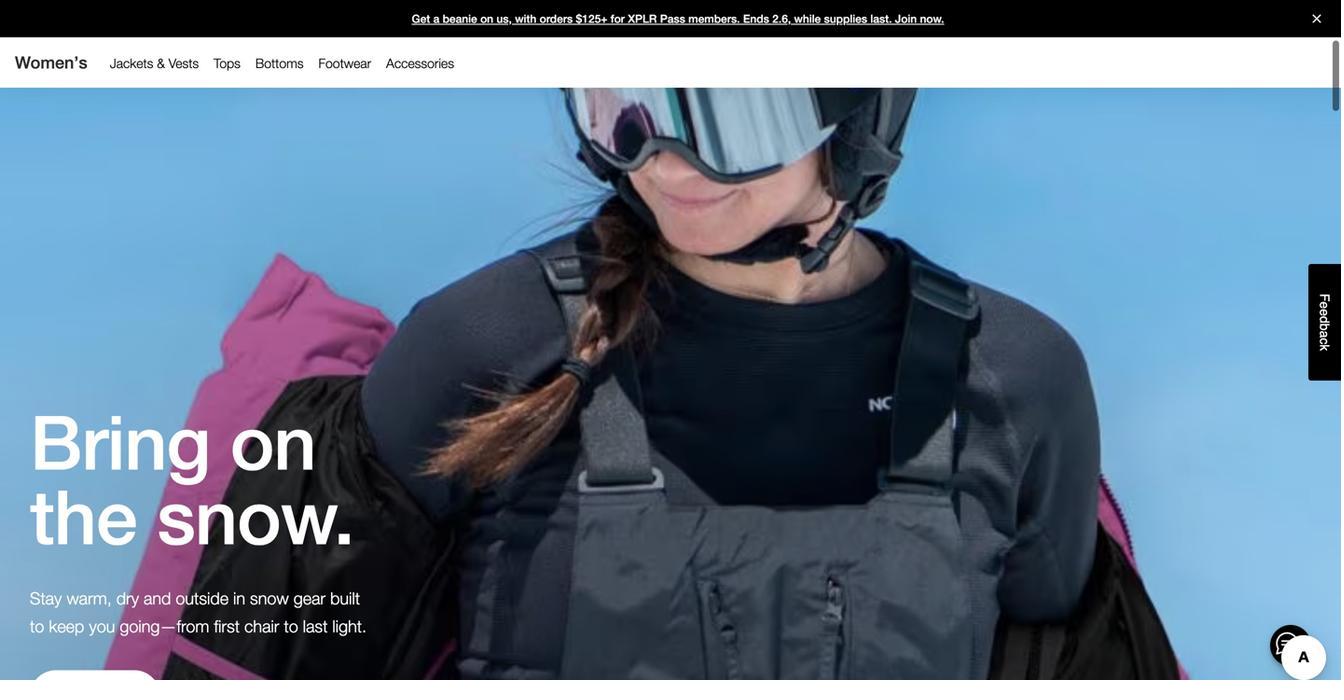 Task type: vqa. For each thing, say whether or not it's contained in the screenshot.
Footwear "button"
yes



Task type: describe. For each thing, give the bounding box(es) containing it.
the snow.
[[30, 472, 354, 560]]

f
[[1318, 294, 1333, 302]]

built
[[330, 587, 360, 607]]

the
[[30, 472, 137, 560]]

c
[[1318, 338, 1333, 345]]

members.
[[689, 12, 740, 25]]

f e e d b a c k
[[1318, 294, 1333, 351]]

2.6,
[[773, 12, 791, 25]]

while
[[794, 12, 821, 25]]

snow.
[[157, 472, 354, 560]]

get
[[412, 12, 430, 25]]

light.
[[333, 615, 367, 635]]

dry
[[116, 587, 139, 607]]

ends
[[743, 12, 770, 25]]

&
[[157, 56, 165, 71]]

beanie
[[443, 12, 477, 25]]

going—from
[[120, 615, 209, 635]]

stay
[[30, 587, 62, 607]]

xplr
[[628, 12, 657, 25]]

accessories button
[[379, 51, 462, 76]]

us,
[[497, 12, 512, 25]]

close image
[[1305, 14, 1330, 23]]

warm,
[[67, 587, 112, 607]]

in
[[233, 587, 245, 607]]

women's
[[15, 53, 87, 72]]

get a beanie on us, with orders $125+ for xplr pass members. ends 2.6, while supplies last. join now.
[[412, 12, 945, 25]]

1 vertical spatial on
[[230, 397, 316, 486]]

a inside button
[[1318, 331, 1333, 338]]

orders
[[540, 12, 573, 25]]

$125+
[[576, 12, 608, 25]]

bottoms
[[256, 56, 304, 71]]

bring on
[[30, 397, 316, 486]]

first
[[214, 615, 240, 635]]

jackets & vests
[[110, 56, 199, 71]]



Task type: locate. For each thing, give the bounding box(es) containing it.
get a beanie on us, with orders $125+ for xplr pass members. ends 2.6, while supplies last. join now. link
[[0, 0, 1342, 37]]

a up k
[[1318, 331, 1333, 338]]

1 horizontal spatial a
[[1318, 331, 1333, 338]]

for
[[611, 12, 625, 25]]

supplies
[[824, 12, 868, 25]]

to
[[30, 615, 44, 635], [284, 615, 298, 635]]

snow
[[250, 587, 289, 607]]

last
[[303, 615, 328, 635]]

1 vertical spatial a
[[1318, 331, 1333, 338]]

e up b
[[1318, 309, 1333, 316]]

outside
[[176, 587, 229, 607]]

2 e from the top
[[1318, 309, 1333, 316]]

a right get
[[433, 12, 440, 25]]

bottoms button
[[248, 51, 311, 76]]

0 horizontal spatial to
[[30, 615, 44, 635]]

d
[[1318, 316, 1333, 323]]

now.
[[920, 12, 945, 25]]

stay warm, dry and outside in snow gear built to keep you going—from first chair to last light.
[[30, 587, 367, 635]]

join
[[896, 12, 917, 25]]

1 to from the left
[[30, 615, 44, 635]]

0 horizontal spatial on
[[230, 397, 316, 486]]

f e e d b a c k button
[[1309, 264, 1342, 381]]

b
[[1318, 323, 1333, 331]]

0 horizontal spatial a
[[433, 12, 440, 25]]

tops button
[[206, 51, 248, 76]]

jackets
[[110, 56, 153, 71]]

1 horizontal spatial to
[[284, 615, 298, 635]]

e up d
[[1318, 302, 1333, 309]]

to down stay
[[30, 615, 44, 635]]

last.
[[871, 12, 892, 25]]

pass
[[660, 12, 686, 25]]

with
[[515, 12, 537, 25]]

1 e from the top
[[1318, 302, 1333, 309]]

a
[[433, 12, 440, 25], [1318, 331, 1333, 338]]

to left last
[[284, 615, 298, 635]]

footwear
[[319, 56, 371, 71]]

k
[[1318, 345, 1333, 351]]

keep
[[49, 615, 84, 635]]

2 to from the left
[[284, 615, 298, 635]]

chair
[[244, 615, 279, 635]]

accessories
[[386, 56, 454, 71]]

vests
[[169, 56, 199, 71]]

on inside the get a beanie on us, with orders $125+ for xplr pass members. ends 2.6, while supplies last. join now. link
[[481, 12, 494, 25]]

and
[[144, 587, 171, 607]]

jackets & vests button
[[102, 51, 206, 76]]

0 vertical spatial on
[[481, 12, 494, 25]]

0 vertical spatial a
[[433, 12, 440, 25]]

you
[[89, 615, 115, 635]]

e
[[1318, 302, 1333, 309], [1318, 309, 1333, 316]]

tops
[[214, 56, 241, 71]]

footwear button
[[311, 51, 379, 76]]

1 horizontal spatial on
[[481, 12, 494, 25]]

gear
[[294, 587, 326, 607]]

on
[[481, 12, 494, 25], [230, 397, 316, 486]]

bring
[[30, 397, 210, 486]]



